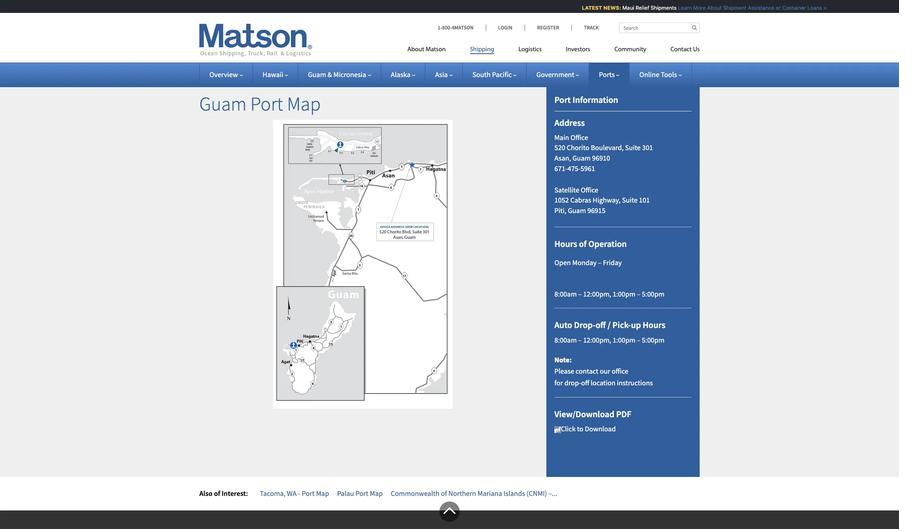 Task type: vqa. For each thing, say whether or not it's contained in the screenshot.
bottommost "Auto"
no



Task type: describe. For each thing, give the bounding box(es) containing it.
shipment
[[720, 4, 743, 11]]

assistance
[[744, 4, 771, 11]]

maui
[[619, 4, 631, 11]]

map for guam port map
[[287, 92, 321, 116]]

click
[[561, 424, 576, 434]]

96915
[[588, 206, 606, 215]]

investors link
[[554, 42, 603, 59]]

contact us
[[671, 46, 700, 53]]

guam left &
[[308, 70, 326, 79]]

671-
[[555, 164, 568, 173]]

click to download
[[561, 424, 616, 434]]

community
[[615, 46, 647, 53]]

alaska link
[[391, 70, 416, 79]]

– up drop- at the right bottom of the page
[[578, 289, 582, 299]]

blue matson logo with ocean, shipping, truck, rail and logistics written beneath it. image
[[199, 24, 312, 57]]

piti,
[[555, 206, 567, 215]]

south pacific
[[473, 70, 512, 79]]

click to download link
[[555, 424, 616, 434]]

pdf
[[616, 409, 632, 420]]

top menu navigation
[[408, 42, 700, 59]]

interest:
[[222, 489, 248, 498]]

guam inside satellite office 1052 cabras highway, suite 101 piti, guam 96915
[[568, 206, 586, 215]]

login
[[498, 24, 513, 31]]

micronesia
[[334, 70, 366, 79]]

of for operation
[[579, 238, 587, 249]]

hawaii link
[[263, 70, 288, 79]]

about inside 'link'
[[408, 46, 424, 53]]

login link
[[486, 24, 525, 31]]

view/download
[[555, 409, 615, 420]]

1-
[[438, 24, 442, 31]]

0 vertical spatial hours
[[555, 238, 577, 249]]

tools
[[661, 70, 677, 79]]

investors
[[566, 46, 590, 53]]

tacoma, wa - port map
[[260, 489, 329, 498]]

more
[[690, 4, 702, 11]]

to
[[577, 424, 584, 434]]

palau port map link
[[337, 489, 383, 498]]

contact us link
[[659, 42, 700, 59]]

shipping link
[[458, 42, 507, 59]]

of for northern
[[441, 489, 447, 498]]

1 8:00am – 12:00pm, 1:00pm – 5:00pm from the top
[[555, 289, 665, 299]]

commonwealth of northern mariana islands (cnmi) –... link
[[391, 489, 558, 498]]

shipments
[[647, 4, 673, 11]]

satellite office 1052 cabras highway, suite 101 piti, guam 96915
[[555, 185, 650, 215]]

satellite
[[555, 185, 580, 194]]

4matson
[[452, 24, 474, 31]]

palau port map
[[337, 489, 383, 498]]

pacific
[[492, 70, 512, 79]]

open
[[555, 258, 571, 267]]

main
[[555, 133, 569, 142]]

register link
[[525, 24, 572, 31]]

2 1:00pm from the top
[[613, 335, 636, 345]]

government
[[537, 70, 575, 79]]

chorito
[[567, 143, 590, 152]]

overview link
[[210, 70, 243, 79]]

operation
[[589, 238, 627, 249]]

northern
[[449, 489, 476, 498]]

highway,
[[593, 196, 621, 205]]

auto
[[555, 320, 572, 331]]

commonwealth
[[391, 489, 440, 498]]

1 5:00pm from the top
[[642, 289, 665, 299]]

1 horizontal spatial about
[[704, 4, 718, 11]]

101
[[639, 196, 650, 205]]

logistics
[[519, 46, 542, 53]]

port up the address at top
[[555, 94, 571, 105]]

monday
[[573, 258, 597, 267]]

– down up
[[637, 335, 641, 345]]

logistics link
[[507, 42, 554, 59]]

track link
[[572, 24, 599, 31]]

government link
[[537, 70, 579, 79]]

also of interest:
[[199, 489, 248, 498]]

overview
[[210, 70, 238, 79]]

up
[[631, 320, 641, 331]]

open monday – friday
[[555, 258, 622, 267]]

hawaii
[[263, 70, 283, 79]]

islands
[[504, 489, 525, 498]]

–...
[[549, 489, 558, 498]]

– left the friday
[[598, 258, 602, 267]]

guam & micronesia
[[308, 70, 366, 79]]

1-800-4matson link
[[438, 24, 486, 31]]

1 8:00am from the top
[[555, 289, 577, 299]]

– up up
[[637, 289, 641, 299]]

auto drop-off / pick-up hours
[[555, 320, 666, 331]]

also
[[199, 489, 213, 498]]

main office 520 chorito boulevard, suite 301 asan, guam 96910 671-475-5961
[[555, 133, 653, 173]]

us
[[693, 46, 700, 53]]

drop-
[[565, 378, 581, 388]]

301
[[642, 143, 653, 152]]

cabras
[[571, 196, 591, 205]]

5961
[[581, 164, 595, 173]]

boulevard,
[[591, 143, 624, 152]]

1-800-4matson
[[438, 24, 474, 31]]

about matson
[[408, 46, 446, 53]]

relief
[[632, 4, 646, 11]]

our
[[600, 367, 611, 376]]

&
[[328, 70, 332, 79]]

475-
[[568, 164, 581, 173]]

note:
[[555, 355, 572, 364]]

guam down "overview"
[[199, 92, 247, 116]]



Task type: locate. For each thing, give the bounding box(es) containing it.
office
[[612, 367, 629, 376]]

suite for boulevard,
[[625, 143, 641, 152]]

1 vertical spatial 5:00pm
[[642, 335, 665, 345]]

or
[[772, 4, 777, 11]]

8:00am – 12:00pm, 1:00pm – 5:00pm down /
[[555, 335, 665, 345]]

learn more about shipment assistance or container loans > link
[[674, 4, 823, 11]]

hours of operation
[[555, 238, 627, 249]]

port information
[[555, 94, 619, 105]]

of up monday
[[579, 238, 587, 249]]

suite for highway,
[[622, 196, 638, 205]]

1 vertical spatial 8:00am – 12:00pm, 1:00pm – 5:00pm
[[555, 335, 665, 345]]

pick-
[[613, 320, 631, 331]]

about matson link
[[408, 42, 458, 59]]

1 horizontal spatial hours
[[643, 320, 666, 331]]

5:00pm
[[642, 289, 665, 299], [642, 335, 665, 345]]

hours right up
[[643, 320, 666, 331]]

1 vertical spatial off
[[581, 378, 590, 388]]

-
[[298, 489, 300, 498]]

ports
[[599, 70, 615, 79]]

of left northern
[[441, 489, 447, 498]]

for
[[555, 378, 563, 388]]

8:00am down auto
[[555, 335, 577, 345]]

about right 'more'
[[704, 4, 718, 11]]

0 vertical spatial office
[[571, 133, 588, 142]]

container
[[779, 4, 803, 11]]

contact
[[671, 46, 692, 53]]

1 1:00pm from the top
[[613, 289, 636, 299]]

note: please contact our office for drop-off location instructions
[[555, 355, 653, 388]]

south pacific link
[[473, 70, 517, 79]]

guam down the 'chorito'
[[573, 153, 591, 163]]

2 8:00am from the top
[[555, 335, 577, 345]]

hours
[[555, 238, 577, 249], [643, 320, 666, 331]]

map
[[287, 92, 321, 116], [316, 489, 329, 498], [370, 489, 383, 498]]

office inside satellite office 1052 cabras highway, suite 101 piti, guam 96915
[[581, 185, 599, 194]]

contact
[[576, 367, 599, 376]]

1 vertical spatial 12:00pm,
[[583, 335, 612, 345]]

download
[[585, 424, 616, 434]]

1 vertical spatial about
[[408, 46, 424, 53]]

1:00pm up pick-
[[613, 289, 636, 299]]

online
[[640, 70, 660, 79]]

8:00am – 12:00pm, 1:00pm – 5:00pm
[[555, 289, 665, 299], [555, 335, 665, 345]]

off inside 'note: please contact our office for drop-off location instructions'
[[581, 378, 590, 388]]

drop-
[[574, 320, 596, 331]]

(cnmi)
[[527, 489, 547, 498]]

wa
[[287, 489, 297, 498]]

1 horizontal spatial of
[[441, 489, 447, 498]]

Search search field
[[619, 23, 700, 33]]

0 vertical spatial 12:00pm,
[[583, 289, 612, 299]]

0 vertical spatial about
[[704, 4, 718, 11]]

view/download pdf
[[555, 409, 632, 420]]

12:00pm, down /
[[583, 335, 612, 345]]

footer
[[0, 502, 899, 529]]

location
[[591, 378, 616, 388]]

latest news: maui relief shipments learn more about shipment assistance or container loans >
[[578, 4, 823, 11]]

1 horizontal spatial off
[[596, 320, 606, 331]]

online tools link
[[640, 70, 682, 79]]

map for palau port map
[[370, 489, 383, 498]]

0 horizontal spatial of
[[214, 489, 220, 498]]

friday
[[603, 258, 622, 267]]

1052
[[555, 196, 569, 205]]

1:00pm
[[613, 289, 636, 299], [613, 335, 636, 345]]

1 12:00pm, from the top
[[583, 289, 612, 299]]

1 vertical spatial hours
[[643, 320, 666, 331]]

2 8:00am – 12:00pm, 1:00pm – 5:00pm from the top
[[555, 335, 665, 345]]

1 vertical spatial suite
[[622, 196, 638, 205]]

0 vertical spatial 5:00pm
[[642, 289, 665, 299]]

instructions
[[617, 378, 653, 388]]

office up the 'chorito'
[[571, 133, 588, 142]]

800-
[[442, 24, 452, 31]]

0 vertical spatial off
[[596, 320, 606, 331]]

2 horizontal spatial of
[[579, 238, 587, 249]]

address
[[555, 117, 585, 129]]

search image
[[692, 25, 697, 30]]

backtop image
[[440, 502, 460, 522]]

shipping
[[470, 46, 495, 53]]

0 vertical spatial 1:00pm
[[613, 289, 636, 299]]

guam
[[308, 70, 326, 79], [199, 92, 247, 116], [573, 153, 591, 163], [568, 206, 586, 215]]

office for chorito
[[571, 133, 588, 142]]

None search field
[[619, 23, 700, 33]]

suite inside satellite office 1052 cabras highway, suite 101 piti, guam 96915
[[622, 196, 638, 205]]

2 12:00pm, from the top
[[583, 335, 612, 345]]

section containing port information
[[537, 74, 710, 477]]

office for cabras
[[581, 185, 599, 194]]

tacoma, wa - port map link
[[260, 489, 329, 498]]

off left /
[[596, 320, 606, 331]]

asia link
[[435, 70, 453, 79]]

0 vertical spatial 8:00am
[[555, 289, 577, 299]]

south
[[473, 70, 491, 79]]

1:00pm down pick-
[[613, 335, 636, 345]]

96910
[[592, 153, 610, 163]]

port
[[251, 92, 283, 116], [555, 94, 571, 105], [302, 489, 315, 498], [356, 489, 369, 498]]

12:00pm, down the open monday – friday
[[583, 289, 612, 299]]

port down hawaii
[[251, 92, 283, 116]]

asan,
[[555, 153, 571, 163]]

port right palau
[[356, 489, 369, 498]]

1 vertical spatial office
[[581, 185, 599, 194]]

0 vertical spatial suite
[[625, 143, 641, 152]]

>
[[820, 4, 823, 11]]

0 horizontal spatial about
[[408, 46, 424, 53]]

0 horizontal spatial hours
[[555, 238, 577, 249]]

of right also
[[214, 489, 220, 498]]

1 vertical spatial 1:00pm
[[613, 335, 636, 345]]

about
[[704, 4, 718, 11], [408, 46, 424, 53]]

of for interest:
[[214, 489, 220, 498]]

12:00pm,
[[583, 289, 612, 299], [583, 335, 612, 345]]

office up cabras at the right of page
[[581, 185, 599, 194]]

palau
[[337, 489, 354, 498]]

off down 'contact'
[[581, 378, 590, 388]]

port right -
[[302, 489, 315, 498]]

guam down cabras at the right of page
[[568, 206, 586, 215]]

off
[[596, 320, 606, 331], [581, 378, 590, 388]]

track
[[584, 24, 599, 31]]

8:00am
[[555, 289, 577, 299], [555, 335, 577, 345]]

1 vertical spatial 8:00am
[[555, 335, 577, 345]]

community link
[[603, 42, 659, 59]]

8:00am up auto
[[555, 289, 577, 299]]

hours up open
[[555, 238, 577, 249]]

office inside the main office 520 chorito boulevard, suite 301 asan, guam 96910 671-475-5961
[[571, 133, 588, 142]]

about left matson on the left top of the page
[[408, 46, 424, 53]]

please
[[555, 367, 574, 376]]

8:00am – 12:00pm, 1:00pm – 5:00pm up /
[[555, 289, 665, 299]]

guam image
[[555, 427, 561, 433]]

tacoma,
[[260, 489, 286, 498]]

0 vertical spatial 8:00am – 12:00pm, 1:00pm – 5:00pm
[[555, 289, 665, 299]]

suite inside the main office 520 chorito boulevard, suite 301 asan, guam 96910 671-475-5961
[[625, 143, 641, 152]]

guam inside the main office 520 chorito boulevard, suite 301 asan, guam 96910 671-475-5961
[[573, 153, 591, 163]]

520
[[555, 143, 566, 152]]

0 horizontal spatial off
[[581, 378, 590, 388]]

– down drop- at the right bottom of the page
[[578, 335, 582, 345]]

section
[[537, 74, 710, 477]]

matson
[[426, 46, 446, 53]]

2 5:00pm from the top
[[642, 335, 665, 345]]

information
[[573, 94, 619, 105]]

suite left the 101
[[622, 196, 638, 205]]

guam & micronesia link
[[308, 70, 371, 79]]

suite left 301
[[625, 143, 641, 152]]

ports link
[[599, 70, 620, 79]]

guam port map
[[199, 92, 321, 116]]



